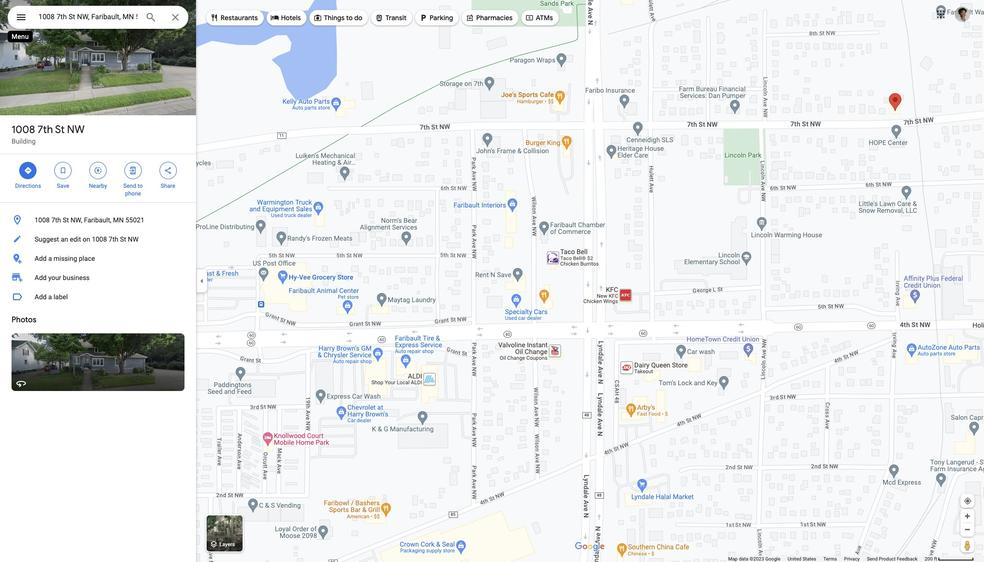 Task type: locate. For each thing, give the bounding box(es) containing it.
 things to do
[[313, 12, 363, 23]]

1008 7th st nw, faribault, mn 55021
[[35, 216, 144, 224]]

a inside "button"
[[48, 293, 52, 301]]

1 vertical spatial to
[[138, 183, 143, 189]]

united states button
[[788, 556, 817, 562]]

0 vertical spatial 7th
[[37, 123, 53, 137]]

2 vertical spatial 1008
[[92, 236, 107, 243]]

to
[[346, 13, 353, 22], [138, 183, 143, 189]]

send left product at the right
[[867, 557, 878, 562]]

add down suggest
[[35, 255, 47, 262]]

map data ©2023 google
[[728, 557, 781, 562]]

nw inside suggest an edit on 1008 7th st nw button
[[128, 236, 139, 243]]

1008 up suggest
[[35, 216, 50, 224]]

1008 7th St NW, Faribault, MN 55021 field
[[8, 6, 188, 29]]

0 vertical spatial st
[[55, 123, 65, 137]]

collapse side panel image
[[197, 276, 207, 286]]

share
[[161, 183, 175, 189]]

send for send to phone
[[123, 183, 136, 189]]

1008 inside "1008 7th st nw, faribault, mn 55021" button
[[35, 216, 50, 224]]


[[24, 165, 32, 176]]


[[525, 12, 534, 23]]

google account: tariq douglas  
(tariq.douglas@adept.ai) image
[[955, 7, 970, 22]]

st
[[55, 123, 65, 137], [63, 216, 69, 224], [120, 236, 126, 243]]

send for send product feedback
[[867, 557, 878, 562]]

terms button
[[824, 556, 837, 562]]

add left your
[[35, 274, 47, 282]]


[[313, 12, 322, 23]]

2 add from the top
[[35, 274, 47, 282]]

add a missing place
[[35, 255, 95, 262]]

add inside "button"
[[35, 293, 47, 301]]

terms
[[824, 557, 837, 562]]

0 vertical spatial a
[[48, 255, 52, 262]]

a
[[48, 255, 52, 262], [48, 293, 52, 301]]

1 horizontal spatial nw
[[128, 236, 139, 243]]

1 a from the top
[[48, 255, 52, 262]]

0 vertical spatial to
[[346, 13, 353, 22]]

google
[[766, 557, 781, 562]]

1008 inside 1008 7th st nw building
[[12, 123, 35, 137]]

1 vertical spatial a
[[48, 293, 52, 301]]


[[59, 165, 67, 176]]

parking
[[430, 13, 453, 22]]

0 horizontal spatial send
[[123, 183, 136, 189]]

add inside button
[[35, 255, 47, 262]]

7th inside 1008 7th st nw building
[[37, 123, 53, 137]]

st left nw,
[[63, 216, 69, 224]]

to inside  things to do
[[346, 13, 353, 22]]

st inside 1008 7th st nw building
[[55, 123, 65, 137]]

a for missing
[[48, 255, 52, 262]]

2 vertical spatial st
[[120, 236, 126, 243]]

photos
[[12, 315, 36, 325]]

footer containing map data ©2023 google
[[728, 556, 925, 562]]


[[466, 12, 474, 23]]

1 vertical spatial st
[[63, 216, 69, 224]]

send to phone
[[123, 183, 143, 197]]

0 vertical spatial nw
[[67, 123, 85, 137]]

google maps element
[[0, 0, 984, 562]]

 button
[[8, 6, 35, 31]]

send up phone
[[123, 183, 136, 189]]

1 horizontal spatial to
[[346, 13, 353, 22]]

privacy button
[[844, 556, 860, 562]]

1 vertical spatial 7th
[[51, 216, 61, 224]]

1008 right on
[[92, 236, 107, 243]]

add for add your business
[[35, 274, 47, 282]]

send
[[123, 183, 136, 189], [867, 557, 878, 562]]

3 add from the top
[[35, 293, 47, 301]]

0 vertical spatial send
[[123, 183, 136, 189]]

nw down 55021
[[128, 236, 139, 243]]

1008
[[12, 123, 35, 137], [35, 216, 50, 224], [92, 236, 107, 243]]

send product feedback
[[867, 557, 918, 562]]

2 a from the top
[[48, 293, 52, 301]]

send inside send to phone
[[123, 183, 136, 189]]

show your location image
[[964, 497, 972, 506]]

7th
[[37, 123, 53, 137], [51, 216, 61, 224], [109, 236, 118, 243]]

0 vertical spatial add
[[35, 255, 47, 262]]

nw up 
[[67, 123, 85, 137]]

to left do
[[346, 13, 353, 22]]


[[210, 12, 219, 23]]

1008 for nw
[[12, 123, 35, 137]]

1 vertical spatial add
[[35, 274, 47, 282]]

mn
[[113, 216, 124, 224]]

footer
[[728, 556, 925, 562]]


[[375, 12, 384, 23]]

transit
[[386, 13, 407, 22]]

to up phone
[[138, 183, 143, 189]]

1 add from the top
[[35, 255, 47, 262]]

nw
[[67, 123, 85, 137], [128, 236, 139, 243]]

1008 up building on the top left of page
[[12, 123, 35, 137]]

nw inside 1008 7th st nw building
[[67, 123, 85, 137]]

None field
[[38, 11, 137, 23]]

things
[[324, 13, 345, 22]]

add your business link
[[0, 268, 196, 287]]

restaurants
[[221, 13, 258, 22]]

save
[[57, 183, 69, 189]]

add your business
[[35, 274, 90, 282]]

1 vertical spatial 1008
[[35, 216, 50, 224]]

a left label
[[48, 293, 52, 301]]

0 horizontal spatial nw
[[67, 123, 85, 137]]

0 vertical spatial 1008
[[12, 123, 35, 137]]

0 horizontal spatial to
[[138, 183, 143, 189]]

1 vertical spatial send
[[867, 557, 878, 562]]

st down the mn
[[120, 236, 126, 243]]

7th for nw
[[37, 123, 53, 137]]


[[164, 165, 172, 176]]

suggest
[[35, 236, 59, 243]]

place
[[79, 255, 95, 262]]

a left missing
[[48, 255, 52, 262]]

a inside button
[[48, 255, 52, 262]]

add a missing place button
[[0, 249, 196, 268]]

add left label
[[35, 293, 47, 301]]

st for nw
[[55, 123, 65, 137]]

missing
[[54, 255, 77, 262]]

1 horizontal spatial send
[[867, 557, 878, 562]]

send inside send product feedback button
[[867, 557, 878, 562]]

zoom in image
[[964, 513, 971, 520]]

2 vertical spatial add
[[35, 293, 47, 301]]

add
[[35, 255, 47, 262], [35, 274, 47, 282], [35, 293, 47, 301]]

add a label
[[35, 293, 68, 301]]

st up 
[[55, 123, 65, 137]]

200 ft button
[[925, 557, 974, 562]]

1008 7th st nw main content
[[0, 0, 196, 562]]

1 vertical spatial nw
[[128, 236, 139, 243]]



Task type: describe. For each thing, give the bounding box(es) containing it.
pharmacies
[[476, 13, 513, 22]]

map
[[728, 557, 738, 562]]

a for label
[[48, 293, 52, 301]]


[[15, 11, 27, 24]]

data
[[739, 557, 749, 562]]


[[419, 12, 428, 23]]

©2023
[[750, 557, 764, 562]]

 restaurants
[[210, 12, 258, 23]]

add for add a missing place
[[35, 255, 47, 262]]

do
[[354, 13, 363, 22]]

 pharmacies
[[466, 12, 513, 23]]

7th for nw,
[[51, 216, 61, 224]]

actions for 1008 7th st nw region
[[0, 154, 196, 202]]

zoom out image
[[964, 526, 971, 534]]


[[129, 165, 137, 176]]

 hotels
[[270, 12, 301, 23]]

1008 7th st nw, faribault, mn 55021 button
[[0, 211, 196, 230]]

phone
[[125, 190, 141, 197]]

 search field
[[8, 6, 188, 31]]

 transit
[[375, 12, 407, 23]]

faribault,
[[84, 216, 111, 224]]

suggest an edit on 1008 7th st nw button
[[0, 230, 196, 249]]

footer inside google maps 'element'
[[728, 556, 925, 562]]

your
[[48, 274, 61, 282]]

product
[[879, 557, 896, 562]]

send product feedback button
[[867, 556, 918, 562]]

layers
[[220, 542, 235, 548]]

atms
[[536, 13, 553, 22]]

add for add a label
[[35, 293, 47, 301]]


[[94, 165, 102, 176]]

states
[[803, 557, 817, 562]]

hotels
[[281, 13, 301, 22]]

st for nw,
[[63, 216, 69, 224]]

building
[[12, 137, 36, 145]]

1008 for nw,
[[35, 216, 50, 224]]

200 ft
[[925, 557, 938, 562]]

 parking
[[419, 12, 453, 23]]

ft
[[934, 557, 938, 562]]

200
[[925, 557, 933, 562]]

united
[[788, 557, 802, 562]]

1008 inside suggest an edit on 1008 7th st nw button
[[92, 236, 107, 243]]

nearby
[[89, 183, 107, 189]]

nw,
[[71, 216, 82, 224]]

show street view coverage image
[[961, 538, 975, 553]]

label
[[54, 293, 68, 301]]

to inside send to phone
[[138, 183, 143, 189]]

on
[[83, 236, 90, 243]]

edit
[[70, 236, 81, 243]]

 atms
[[525, 12, 553, 23]]


[[270, 12, 279, 23]]

55021
[[125, 216, 144, 224]]

2 vertical spatial 7th
[[109, 236, 118, 243]]

business
[[63, 274, 90, 282]]

1008 7th st nw building
[[12, 123, 85, 145]]

united states
[[788, 557, 817, 562]]

privacy
[[844, 557, 860, 562]]

an
[[61, 236, 68, 243]]

add a label button
[[0, 287, 196, 307]]

none field inside 1008 7th st nw, faribault, mn 55021 field
[[38, 11, 137, 23]]

feedback
[[897, 557, 918, 562]]

directions
[[15, 183, 41, 189]]

suggest an edit on 1008 7th st nw
[[35, 236, 139, 243]]



Task type: vqa. For each thing, say whether or not it's contained in the screenshot.
ADS 'region'
no



